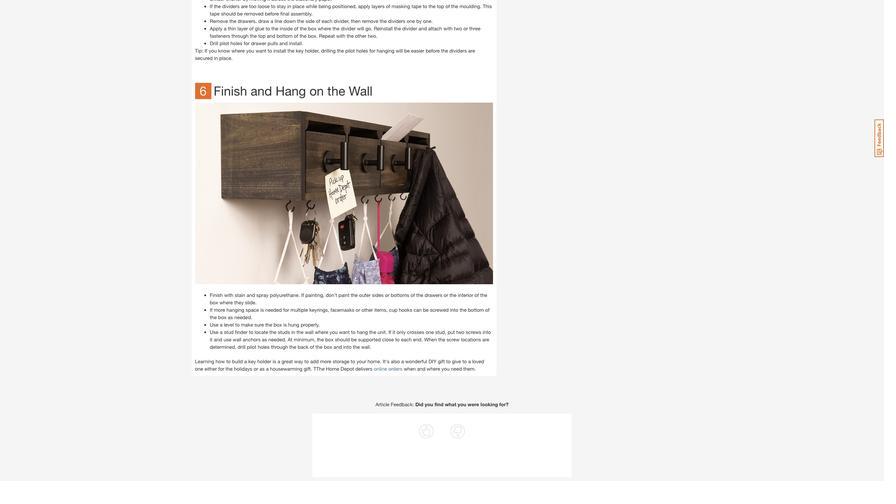 Task type: vqa. For each thing, say whether or not it's contained in the screenshot.
PASTEL
no



Task type: locate. For each thing, give the bounding box(es) containing it.
2 vertical spatial dividers
[[450, 48, 467, 54]]

2 vertical spatial is
[[273, 359, 276, 365]]

1 vertical spatial finish
[[210, 292, 223, 298]]

your
[[357, 359, 366, 365]]

wall down finder
[[233, 337, 241, 343]]

are down three
[[468, 48, 475, 54]]

the up the one. on the top of page
[[429, 3, 436, 9]]

2 horizontal spatial is
[[283, 322, 287, 328]]

feedback link image
[[875, 119, 884, 157]]

bottom down the inside
[[277, 33, 293, 39]]

needed
[[265, 307, 282, 313]]

1 horizontal spatial want
[[339, 329, 350, 335]]

install
[[274, 48, 286, 54]]

0 horizontal spatial dividers
[[222, 3, 240, 9]]

where right know
[[231, 48, 245, 54]]

2 vertical spatial in
[[291, 329, 295, 335]]

the up 'remove'
[[214, 3, 221, 9]]

hanging down "two."
[[377, 48, 395, 54]]

0 vertical spatial want
[[256, 48, 266, 54]]

holes inside if the dividers are too loose to stay in place while being positioned, apply layers of masking tape to the top of the moulding. this tape should be removed before final assembly. remove the drawers, draw a line down the side of each divider, then remove the dividers one by one. apply a thin layer of glue to the inside of the box where the divider will go. reinstall the divider and attach with two or three fasteners through the top and bottom of the box. repeat with the other two. drill pilot holes for drawer pulls and install.
[[231, 40, 242, 46]]

other
[[355, 33, 367, 39], [362, 307, 373, 313]]

divider down divider,
[[341, 25, 356, 31]]

holes down anchors
[[258, 344, 270, 350]]

the down install. on the top left of the page
[[288, 48, 295, 54]]

orders
[[388, 366, 403, 372]]

where inside the tip: if you know where you want to install the key holder, drilling the pilot holes for hanging will be easier before the dividers are secured in place.
[[231, 48, 245, 54]]

with right repeat
[[336, 33, 345, 39]]

0 horizontal spatial before
[[265, 11, 279, 17]]

end.
[[413, 337, 423, 343]]

and down wonderful
[[417, 366, 426, 372]]

tip: if you know where you want to install the key holder, drilling the pilot holes for hanging will be easier before the dividers are secured in place.
[[195, 48, 475, 61]]

key down install. on the top left of the page
[[296, 48, 304, 54]]

0 horizontal spatial pilot
[[220, 40, 229, 46]]

1 vertical spatial pilot
[[345, 48, 355, 54]]

1 horizontal spatial through
[[271, 344, 288, 350]]

1 vertical spatial holes
[[356, 48, 368, 54]]

the right sure
[[265, 322, 272, 328]]

1 vertical spatial more
[[320, 359, 331, 365]]

you down facemasks
[[330, 329, 338, 335]]

1 vertical spatial tape
[[210, 11, 220, 17]]

1 horizontal spatial each
[[401, 337, 412, 343]]

are inside the tip: if you know where you want to install the key holder, drilling the pilot holes for hanging will be easier before the dividers are secured in place.
[[468, 48, 475, 54]]

1 horizontal spatial into
[[450, 307, 458, 313]]

hang
[[357, 329, 368, 335]]

and up 'install'
[[279, 40, 288, 46]]

the inside learning how to build a key holder is a great way to add more storage to your home. it's also a wonderful diy gift to give to a loved one either for the holidays or as a housewarming gift. tthe home depot delivers
[[226, 366, 233, 372]]

0 horizontal spatial want
[[256, 48, 266, 54]]

also
[[391, 359, 400, 365]]

1 vertical spatial is
[[283, 322, 287, 328]]

the left drawers
[[416, 292, 423, 298]]

2 horizontal spatial one
[[426, 329, 434, 335]]

before up line
[[265, 11, 279, 17]]

want left hang
[[339, 329, 350, 335]]

loose
[[258, 3, 270, 9]]

into right screwed
[[450, 307, 458, 313]]

paint
[[339, 292, 350, 298]]

a
[[271, 18, 273, 24], [224, 25, 227, 31], [220, 322, 223, 328], [220, 329, 223, 335], [244, 359, 247, 365], [278, 359, 280, 365], [401, 359, 404, 365], [468, 359, 471, 365], [266, 366, 269, 372]]

tape
[[412, 3, 422, 9], [210, 11, 220, 17]]

hanging down they
[[227, 307, 244, 313]]

for inside learning how to build a key holder is a great way to add more storage to your home. it's also a wonderful diy gift to give to a loved one either for the holidays or as a housewarming gift. tthe home depot delivers
[[218, 366, 224, 372]]

will left easier
[[396, 48, 403, 54]]

positioned,
[[332, 3, 357, 9]]

home.
[[368, 359, 382, 365]]

0 horizontal spatial divider
[[341, 25, 356, 31]]

as
[[228, 314, 233, 320], [262, 337, 267, 343], [260, 366, 265, 372]]

the down build
[[226, 366, 233, 372]]

1 vertical spatial wall
[[233, 337, 241, 343]]

1 vertical spatial top
[[258, 33, 266, 39]]

2 vertical spatial pilot
[[247, 344, 256, 350]]

1 vertical spatial bottom
[[468, 307, 484, 313]]

needed.
[[234, 314, 252, 320], [268, 337, 286, 343]]

drilling
[[321, 48, 336, 54]]

0 vertical spatial other
[[355, 33, 367, 39]]

holidays
[[234, 366, 252, 372]]

bottom inside if the dividers are too loose to stay in place while being positioned, apply layers of masking tape to the top of the moulding. this tape should be removed before final assembly. remove the drawers, draw a line down the side of each divider, then remove the dividers one by one. apply a thin layer of glue to the inside of the box where the divider will go. reinstall the divider and attach with two or three fasteners through the top and bottom of the box. repeat with the other two. drill pilot holes for drawer pulls and install.
[[277, 33, 293, 39]]

to up anchors
[[249, 329, 253, 335]]

layers
[[372, 3, 385, 9]]

make
[[241, 322, 253, 328]]

1 vertical spatial two
[[456, 329, 465, 335]]

0 horizontal spatial through
[[232, 33, 249, 39]]

and up slide.
[[247, 292, 255, 298]]

box.
[[308, 33, 318, 39]]

fasteners
[[210, 33, 230, 39]]

0 vertical spatial before
[[265, 11, 279, 17]]

holes down "two."
[[356, 48, 368, 54]]

for inside the finish with stain and spray polyurethane. if painting, don't paint the outer sides or bottoms of the drawers or the interior of the box where they slide. if more hanging space is needed for multiple keyrings, facemasks or other items, cup hooks can be screwed into the bottom of the box as needed. use a level to make sure the box is hung properly. use a stud finder to locate the studs in the wall where you want to hang the unit. if it only crosses one stud, put two screws into it and use wall anchors as needed. at minimum, the box should be supported close to each end. when the screw locations are determined, drill pilot holes through the back of the box and into the wall.
[[283, 307, 289, 313]]

before inside the tip: if you know where you want to install the key holder, drilling the pilot holes for hanging will be easier before the dividers are secured in place.
[[426, 48, 440, 54]]

want down drawer
[[256, 48, 266, 54]]

stain
[[235, 292, 245, 298]]

dividers inside the tip: if you know where you want to install the key holder, drilling the pilot holes for hanging will be easier before the dividers are secured in place.
[[450, 48, 467, 54]]

in inside the tip: if you know where you want to install the key holder, drilling the pilot holes for hanging will be easier before the dividers are secured in place.
[[214, 55, 218, 61]]

finish for finish and hang on the wall
[[214, 83, 247, 99]]

one up when
[[426, 329, 434, 335]]

learning how to build a key holder is a great way to add more storage to your home. it's also a wonderful diy gift to give to a loved one either for the holidays or as a housewarming gift. tthe home depot delivers
[[195, 359, 484, 372]]

place
[[293, 3, 305, 9]]

apply
[[210, 25, 223, 31]]

0 vertical spatial each
[[322, 18, 333, 24]]

it
[[393, 329, 395, 335], [210, 337, 213, 343]]

2 horizontal spatial are
[[483, 337, 489, 343]]

key up holidays
[[248, 359, 256, 365]]

use left level
[[210, 322, 219, 328]]

to right glue
[[266, 25, 270, 31]]

1 horizontal spatial should
[[335, 337, 350, 343]]

one down learning
[[195, 366, 203, 372]]

through inside if the dividers are too loose to stay in place while being positioned, apply layers of masking tape to the top of the moulding. this tape should be removed before final assembly. remove the drawers, draw a line down the side of each divider, then remove the dividers one by one. apply a thin layer of glue to the inside of the box where the divider will go. reinstall the divider and attach with two or three fasteners through the top and bottom of the box. repeat with the other two. drill pilot holes for drawer pulls and install.
[[232, 33, 249, 39]]

in inside if the dividers are too loose to stay in place while being positioned, apply layers of masking tape to the top of the moulding. this tape should be removed before final assembly. remove the drawers, draw a line down the side of each divider, then remove the dividers one by one. apply a thin layer of glue to the inside of the box where the divider will go. reinstall the divider and attach with two or three fasteners through the top and bottom of the box. repeat with the other two. drill pilot holes for drawer pulls and install.
[[287, 3, 291, 9]]

0 vertical spatial should
[[221, 11, 236, 17]]

two inside the finish with stain and spray polyurethane. if painting, don't paint the outer sides or bottoms of the drawers or the interior of the box where they slide. if more hanging space is needed for multiple keyrings, facemasks or other items, cup hooks can be screwed into the bottom of the box as needed. use a level to make sure the box is hung properly. use a stud finder to locate the studs in the wall where you want to hang the unit. if it only crosses one stud, put two screws into it and use wall anchors as needed. at minimum, the box should be supported close to each end. when the screw locations are determined, drill pilot holes through the back of the box and into the wall.
[[456, 329, 465, 335]]

each left divider,
[[322, 18, 333, 24]]

pulls
[[268, 40, 278, 46]]

pilot up know
[[220, 40, 229, 46]]

box up studs
[[274, 322, 282, 328]]

what
[[445, 402, 457, 408]]

0 vertical spatial key
[[296, 48, 304, 54]]

use
[[210, 322, 219, 328], [210, 329, 219, 335]]

unit.
[[378, 329, 387, 335]]

for left drawer
[[244, 40, 250, 46]]

bottom inside the finish with stain and spray polyurethane. if painting, don't paint the outer sides or bottoms of the drawers or the interior of the box where they slide. if more hanging space is needed for multiple keyrings, facemasks or other items, cup hooks can be screwed into the bottom of the box as needed. use a level to make sure the box is hung properly. use a stud finder to locate the studs in the wall where you want to hang the unit. if it only crosses one stud, put two screws into it and use wall anchors as needed. at minimum, the box should be supported close to each end. when the screw locations are determined, drill pilot holes through the back of the box and into the wall.
[[468, 307, 484, 313]]

1 vertical spatial dividers
[[388, 18, 406, 24]]

as down locate
[[262, 337, 267, 343]]

0 horizontal spatial key
[[248, 359, 256, 365]]

as up level
[[228, 314, 233, 320]]

the up thin
[[229, 18, 236, 24]]

be
[[237, 11, 243, 17], [404, 48, 410, 54], [423, 307, 429, 313], [351, 337, 357, 343]]

0 vertical spatial through
[[232, 33, 249, 39]]

1 vertical spatial with
[[336, 33, 345, 39]]

1 horizontal spatial dividers
[[388, 18, 406, 24]]

is inside learning how to build a key holder is a great way to add more storage to your home. it's also a wonderful diy gift to give to a loved one either for the holidays or as a housewarming gift. tthe home depot delivers
[[273, 359, 276, 365]]

2 vertical spatial into
[[343, 344, 352, 350]]

one
[[407, 18, 415, 24], [426, 329, 434, 335], [195, 366, 203, 372]]

2 vertical spatial as
[[260, 366, 265, 372]]

the up reinstall
[[380, 18, 387, 24]]

1 horizontal spatial one
[[407, 18, 415, 24]]

0 horizontal spatial each
[[322, 18, 333, 24]]

is right holder
[[273, 359, 276, 365]]

each down only
[[401, 337, 412, 343]]

0 horizontal spatial holes
[[231, 40, 242, 46]]

box
[[308, 25, 317, 31], [210, 300, 218, 306], [218, 314, 227, 320], [274, 322, 282, 328], [325, 337, 334, 343], [324, 344, 332, 350]]

1 horizontal spatial pilot
[[247, 344, 256, 350]]

assembly.
[[291, 11, 313, 17]]

0 horizontal spatial bottom
[[277, 33, 293, 39]]

2 horizontal spatial into
[[483, 329, 491, 335]]

finish
[[214, 83, 247, 99], [210, 292, 223, 298]]

online
[[374, 366, 387, 372]]

removed
[[244, 11, 264, 17]]

through inside the finish with stain and spray polyurethane. if painting, don't paint the outer sides or bottoms of the drawers or the interior of the box where they slide. if more hanging space is needed for multiple keyrings, facemasks or other items, cup hooks can be screwed into the bottom of the box as needed. use a level to make sure the box is hung properly. use a stud finder to locate the studs in the wall where you want to hang the unit. if it only crosses one stud, put two screws into it and use wall anchors as needed. at minimum, the box should be supported close to each end. when the screw locations are determined, drill pilot holes through the back of the box and into the wall.
[[271, 344, 288, 350]]

0 vertical spatial more
[[214, 307, 225, 313]]

0 vertical spatial in
[[287, 3, 291, 9]]

with right attach
[[444, 25, 453, 31]]

0 horizontal spatial should
[[221, 11, 236, 17]]

0 vertical spatial tape
[[412, 3, 422, 9]]

2 vertical spatial one
[[195, 366, 203, 372]]

key
[[296, 48, 304, 54], [248, 359, 256, 365]]

1 vertical spatial into
[[483, 329, 491, 335]]

two inside if the dividers are too loose to stay in place while being positioned, apply layers of masking tape to the top of the moulding. this tape should be removed before final assembly. remove the drawers, draw a line down the side of each divider, then remove the dividers one by one. apply a thin layer of glue to the inside of the box where the divider will go. reinstall the divider and attach with two or three fasteners through the top and bottom of the box. repeat with the other two. drill pilot holes for drawer pulls and install.
[[454, 25, 462, 31]]

be up drawers,
[[237, 11, 243, 17]]

0 horizontal spatial wall
[[233, 337, 241, 343]]

know
[[218, 48, 230, 54]]

inside
[[280, 25, 293, 31]]

diy
[[429, 359, 437, 365]]

1 vertical spatial other
[[362, 307, 373, 313]]

1 horizontal spatial more
[[320, 359, 331, 365]]

screwed
[[430, 307, 449, 313]]

delivers
[[356, 366, 373, 372]]

1 vertical spatial should
[[335, 337, 350, 343]]

properly.
[[301, 322, 320, 328]]

drill
[[238, 344, 246, 350]]

tip:
[[195, 48, 203, 54]]

sure
[[255, 322, 264, 328]]

through down at
[[271, 344, 288, 350]]

2 horizontal spatial with
[[444, 25, 453, 31]]

the
[[214, 3, 221, 9], [429, 3, 436, 9], [451, 3, 458, 9], [229, 18, 236, 24], [297, 18, 304, 24], [380, 18, 387, 24], [271, 25, 278, 31], [300, 25, 307, 31], [333, 25, 340, 31], [394, 25, 401, 31], [250, 33, 257, 39], [300, 33, 307, 39], [347, 33, 354, 39], [288, 48, 295, 54], [337, 48, 344, 54], [441, 48, 448, 54], [327, 83, 345, 99], [351, 292, 358, 298], [416, 292, 423, 298], [450, 292, 457, 298], [480, 292, 487, 298], [460, 307, 467, 313], [210, 314, 217, 320], [265, 322, 272, 328], [270, 329, 277, 335], [297, 329, 304, 335], [369, 329, 376, 335], [317, 337, 324, 343], [438, 337, 445, 343], [289, 344, 296, 350], [316, 344, 323, 350], [353, 344, 360, 350], [226, 366, 233, 372]]

tape up by
[[412, 3, 422, 9]]

and up storage
[[334, 344, 342, 350]]

0 horizontal spatial is
[[260, 307, 264, 313]]

dividers
[[222, 3, 240, 9], [388, 18, 406, 24], [450, 48, 467, 54]]

0 vertical spatial top
[[437, 3, 444, 9]]

0 vertical spatial will
[[357, 25, 364, 31]]

more
[[214, 307, 225, 313], [320, 359, 331, 365]]

box up learning how to build a key holder is a great way to add more storage to your home. it's also a wonderful diy gift to give to a loved one either for the holidays or as a housewarming gift. tthe home depot delivers
[[324, 344, 332, 350]]

by
[[417, 18, 422, 24]]

if
[[210, 3, 213, 9], [205, 48, 207, 54], [301, 292, 304, 298], [210, 307, 213, 313], [389, 329, 391, 335]]

one left by
[[407, 18, 415, 24]]

screws
[[466, 329, 482, 335]]

one inside the finish with stain and spray polyurethane. if painting, don't paint the outer sides or bottoms of the drawers or the interior of the box where they slide. if more hanging space is needed for multiple keyrings, facemasks or other items, cup hooks can be screwed into the bottom of the box as needed. use a level to make sure the box is hung properly. use a stud finder to locate the studs in the wall where you want to hang the unit. if it only crosses one stud, put two screws into it and use wall anchors as needed. at minimum, the box should be supported close to each end. when the screw locations are determined, drill pilot holes through the back of the box and into the wall.
[[426, 329, 434, 335]]

two
[[454, 25, 462, 31], [456, 329, 465, 335]]

to
[[271, 3, 276, 9], [423, 3, 427, 9], [266, 25, 270, 31], [268, 48, 272, 54], [235, 322, 240, 328], [249, 329, 253, 335], [351, 329, 356, 335], [395, 337, 400, 343], [226, 359, 231, 365], [305, 359, 309, 365], [351, 359, 355, 365], [446, 359, 451, 365], [463, 359, 467, 365]]

wall
[[349, 83, 373, 99]]

finish inside the finish with stain and spray polyurethane. if painting, don't paint the outer sides or bottoms of the drawers or the interior of the box where they slide. if more hanging space is needed for multiple keyrings, facemasks or other items, cup hooks can be screwed into the bottom of the box as needed. use a level to make sure the box is hung properly. use a stud finder to locate the studs in the wall where you want to hang the unit. if it only crosses one stud, put two screws into it and use wall anchors as needed. at minimum, the box should be supported close to each end. when the screw locations are determined, drill pilot holes through the back of the box and into the wall.
[[210, 292, 223, 298]]

0 vertical spatial use
[[210, 322, 219, 328]]

where down properly.
[[315, 329, 328, 335]]

box inside if the dividers are too loose to stay in place while being positioned, apply layers of masking tape to the top of the moulding. this tape should be removed before final assembly. remove the drawers, draw a line down the side of each divider, then remove the dividers one by one. apply a thin layer of glue to the inside of the box where the divider will go. reinstall the divider and attach with two or three fasteners through the top and bottom of the box. repeat with the other two. drill pilot holes for drawer pulls and install.
[[308, 25, 317, 31]]

want inside the tip: if you know where you want to install the key holder, drilling the pilot holes for hanging will be easier before the dividers are secured in place.
[[256, 48, 266, 54]]

2 vertical spatial are
[[483, 337, 489, 343]]

before inside if the dividers are too loose to stay in place while being positioned, apply layers of masking tape to the top of the moulding. this tape should be removed before final assembly. remove the drawers, draw a line down the side of each divider, then remove the dividers one by one. apply a thin layer of glue to the inside of the box where the divider will go. reinstall the divider and attach with two or three fasteners through the top and bottom of the box. repeat with the other two. drill pilot holes for drawer pulls and install.
[[265, 11, 279, 17]]

the down attach
[[441, 48, 448, 54]]

2 horizontal spatial pilot
[[345, 48, 355, 54]]

1 horizontal spatial it
[[393, 329, 395, 335]]

be left supported
[[351, 337, 357, 343]]

0 vertical spatial needed.
[[234, 314, 252, 320]]

0 vertical spatial pilot
[[220, 40, 229, 46]]

for down "two."
[[370, 48, 375, 54]]

0 horizontal spatial are
[[241, 3, 248, 9]]

and down by
[[419, 25, 427, 31]]

each inside if the dividers are too loose to stay in place while being positioned, apply layers of masking tape to the top of the moulding. this tape should be removed before final assembly. remove the drawers, draw a line down the side of each divider, then remove the dividers one by one. apply a thin layer of glue to the inside of the box where the divider will go. reinstall the divider and attach with two or three fasteners through the top and bottom of the box. repeat with the other two. drill pilot holes for drawer pulls and install.
[[322, 18, 333, 24]]

keyrings,
[[309, 307, 329, 313]]

divider down by
[[402, 25, 417, 31]]

1 vertical spatial want
[[339, 329, 350, 335]]

through down layer
[[232, 33, 249, 39]]

1 vertical spatial as
[[262, 337, 267, 343]]

holes down thin
[[231, 40, 242, 46]]

1 horizontal spatial divider
[[402, 25, 417, 31]]

or left three
[[464, 25, 468, 31]]

the right the minimum,
[[317, 337, 324, 343]]

0 horizontal spatial into
[[343, 344, 352, 350]]

are inside if the dividers are too loose to stay in place while being positioned, apply layers of masking tape to the top of the moulding. this tape should be removed before final assembly. remove the drawers, draw a line down the side of each divider, then remove the dividers one by one. apply a thin layer of glue to the inside of the box where the divider will go. reinstall the divider and attach with two or three fasteners through the top and bottom of the box. repeat with the other two. drill pilot holes for drawer pulls and install.
[[241, 3, 248, 9]]

final
[[280, 11, 289, 17]]

a up holidays
[[244, 359, 247, 365]]

1 horizontal spatial before
[[426, 48, 440, 54]]

0 horizontal spatial more
[[214, 307, 225, 313]]

with left stain
[[224, 292, 233, 298]]

you down gift
[[442, 366, 450, 372]]

finish with stain and spray polyurethane. if painting, don't paint the outer sides or bottoms of the drawers or the interior of the box where they slide. if more hanging space is needed for multiple keyrings, facemasks or other items, cup hooks can be screwed into the bottom of the box as needed. use a level to make sure the box is hung properly. use a stud finder to locate the studs in the wall where you want to hang the unit. if it only crosses one stud, put two screws into it and use wall anchors as needed. at minimum, the box should be supported close to each end. when the screw locations are determined, drill pilot holes through the back of the box and into the wall.
[[210, 292, 491, 350]]

1 vertical spatial use
[[210, 329, 219, 335]]

needed. down studs
[[268, 337, 286, 343]]

in inside the finish with stain and spray polyurethane. if painting, don't paint the outer sides or bottoms of the drawers or the interior of the box where they slide. if more hanging space is needed for multiple keyrings, facemasks or other items, cup hooks can be screwed into the bottom of the box as needed. use a level to make sure the box is hung properly. use a stud finder to locate the studs in the wall where you want to hang the unit. if it only crosses one stud, put two screws into it and use wall anchors as needed. at minimum, the box should be supported close to each end. when the screw locations are determined, drill pilot holes through the back of the box and into the wall.
[[291, 329, 295, 335]]

1 vertical spatial hanging
[[227, 307, 244, 313]]

1 vertical spatial in
[[214, 55, 218, 61]]

build
[[232, 359, 243, 365]]

1 vertical spatial are
[[468, 48, 475, 54]]

0 vertical spatial two
[[454, 25, 462, 31]]

or down holder
[[254, 366, 258, 372]]

be left easier
[[404, 48, 410, 54]]

1 vertical spatial before
[[426, 48, 440, 54]]

interior
[[458, 292, 473, 298]]

1 horizontal spatial needed.
[[268, 337, 286, 343]]

drawers,
[[238, 18, 257, 24]]

0 horizontal spatial one
[[195, 366, 203, 372]]

key inside learning how to build a key holder is a great way to add more storage to your home. it's also a wonderful diy gift to give to a loved one either for the holidays or as a housewarming gift. tthe home depot delivers
[[248, 359, 256, 365]]

before right easier
[[426, 48, 440, 54]]

0 vertical spatial with
[[444, 25, 453, 31]]

other inside if the dividers are too loose to stay in place while being positioned, apply layers of masking tape to the top of the moulding. this tape should be removed before final assembly. remove the drawers, draw a line down the side of each divider, then remove the dividers one by one. apply a thin layer of glue to the inside of the box where the divider will go. reinstall the divider and attach with two or three fasteners through the top and bottom of the box. repeat with the other two. drill pilot holes for drawer pulls and install.
[[355, 33, 367, 39]]

0 vertical spatial are
[[241, 3, 248, 9]]

tape up 'remove'
[[210, 11, 220, 17]]

0 vertical spatial finish
[[214, 83, 247, 99]]

should inside if the dividers are too loose to stay in place while being positioned, apply layers of masking tape to the top of the moulding. this tape should be removed before final assembly. remove the drawers, draw a line down the side of each divider, then remove the dividers one by one. apply a thin layer of glue to the inside of the box where the divider will go. reinstall the divider and attach with two or three fasteners through the top and bottom of the box. repeat with the other two. drill pilot holes for drawer pulls and install.
[[221, 11, 236, 17]]

space
[[246, 307, 259, 313]]

0 vertical spatial dividers
[[222, 3, 240, 9]]

finder
[[235, 329, 248, 335]]

2 horizontal spatial holes
[[356, 48, 368, 54]]

top down glue
[[258, 33, 266, 39]]

hanging
[[377, 48, 395, 54], [227, 307, 244, 313]]

1 horizontal spatial are
[[468, 48, 475, 54]]

if inside the tip: if you know where you want to install the key holder, drilling the pilot holes for hanging will be easier before the dividers are secured in place.
[[205, 48, 207, 54]]

moulding.
[[460, 3, 482, 9]]

are right locations at right
[[483, 337, 489, 343]]

wall down properly.
[[305, 329, 314, 335]]

1 vertical spatial one
[[426, 329, 434, 335]]

either
[[205, 366, 217, 372]]

is right space
[[260, 307, 264, 313]]

to inside the tip: if you know where you want to install the key holder, drilling the pilot holes for hanging will be easier before the dividers are secured in place.
[[268, 48, 272, 54]]

1 horizontal spatial bottom
[[468, 307, 484, 313]]

1 horizontal spatial hanging
[[377, 48, 395, 54]]

1 vertical spatial will
[[396, 48, 403, 54]]

0 vertical spatial bottom
[[277, 33, 293, 39]]

tthe
[[314, 366, 325, 372]]

the down divider,
[[333, 25, 340, 31]]

a left stud
[[220, 329, 223, 335]]

2 horizontal spatial dividers
[[450, 48, 467, 54]]

1 horizontal spatial will
[[396, 48, 403, 54]]

loved
[[472, 359, 484, 365]]

the up determined,
[[210, 314, 217, 320]]

housewarming
[[270, 366, 303, 372]]

and up pulls
[[267, 33, 275, 39]]

pilot down anchors
[[247, 344, 256, 350]]

two.
[[368, 33, 378, 39]]

remove
[[362, 18, 379, 24]]

where down diy
[[427, 366, 440, 372]]



Task type: describe. For each thing, give the bounding box(es) containing it.
multiple
[[291, 307, 308, 313]]

then
[[351, 18, 361, 24]]

the right reinstall
[[394, 25, 401, 31]]

the left moulding.
[[451, 3, 458, 9]]

to left hang
[[351, 329, 356, 335]]

side
[[306, 18, 315, 24]]

were
[[468, 402, 479, 408]]

will inside if the dividers are too loose to stay in place while being positioned, apply layers of masking tape to the top of the moulding. this tape should be removed before final assembly. remove the drawers, draw a line down the side of each divider, then remove the dividers one by one. apply a thin layer of glue to the inside of the box where the divider will go. reinstall the divider and attach with two or three fasteners through the top and bottom of the box. repeat with the other two. drill pilot holes for drawer pulls and install.
[[357, 25, 364, 31]]

installed diy key holder hangs on wall. image
[[195, 103, 493, 284]]

or inside if the dividers are too loose to stay in place while being positioned, apply layers of masking tape to the top of the moulding. this tape should be removed before final assembly. remove the drawers, draw a line down the side of each divider, then remove the dividers one by one. apply a thin layer of glue to the inside of the box where the divider will go. reinstall the divider and attach with two or three fasteners through the top and bottom of the box. repeat with the other two. drill pilot holes for drawer pulls and install.
[[464, 25, 468, 31]]

to left stay
[[271, 3, 276, 9]]

the down side
[[300, 25, 307, 31]]

to right give
[[463, 359, 467, 365]]

the right interior
[[480, 292, 487, 298]]

hanging inside the tip: if you know where you want to install the key holder, drilling the pilot holes for hanging will be easier before the dividers are secured in place.
[[377, 48, 395, 54]]

pilot inside the tip: if you know where you want to install the key holder, drilling the pilot holes for hanging will be easier before the dividers are secured in place.
[[345, 48, 355, 54]]

1 vertical spatial needed.
[[268, 337, 286, 343]]

items,
[[374, 307, 388, 313]]

box left they
[[210, 300, 218, 306]]

be inside the tip: if you know where you want to install the key holder, drilling the pilot holes for hanging will be easier before the dividers are secured in place.
[[404, 48, 410, 54]]

online orders link
[[374, 366, 403, 372]]

repeat
[[319, 33, 335, 39]]

as inside learning how to build a key holder is a great way to add more storage to your home. it's also a wonderful diy gift to give to a loved one either for the holidays or as a housewarming gift. tthe home depot delivers
[[260, 366, 265, 372]]

0 horizontal spatial needed.
[[234, 314, 252, 320]]

more inside learning how to build a key holder is a great way to add more storage to your home. it's also a wonderful diy gift to give to a loved one either for the holidays or as a housewarming gift. tthe home depot delivers
[[320, 359, 331, 365]]

be inside if the dividers are too loose to stay in place while being positioned, apply layers of masking tape to the top of the moulding. this tape should be removed before final assembly. remove the drawers, draw a line down the side of each divider, then remove the dividers one by one. apply a thin layer of glue to the inside of the box where the divider will go. reinstall the divider and attach with two or three fasteners through the top and bottom of the box. repeat with the other two. drill pilot holes for drawer pulls and install.
[[237, 11, 243, 17]]

for?
[[499, 402, 509, 408]]

the right paint
[[351, 292, 358, 298]]

want inside the finish with stain and spray polyurethane. if painting, don't paint the outer sides or bottoms of the drawers or the interior of the box where they slide. if more hanging space is needed for multiple keyrings, facemasks or other items, cup hooks can be screwed into the bottom of the box as needed. use a level to make sure the box is hung properly. use a stud finder to locate the studs in the wall where you want to hang the unit. if it only crosses one stud, put two screws into it and use wall anchors as needed. at minimum, the box should be supported close to each end. when the screw locations are determined, drill pilot holes through the back of the box and into the wall.
[[339, 329, 350, 335]]

bottoms
[[391, 292, 409, 298]]

secured
[[195, 55, 213, 61]]

or right facemasks
[[356, 307, 360, 313]]

the right drilling
[[337, 48, 344, 54]]

the up supported
[[369, 329, 376, 335]]

easier
[[411, 48, 424, 54]]

learning
[[195, 359, 214, 365]]

holes inside the finish with stain and spray polyurethane. if painting, don't paint the outer sides or bottoms of the drawers or the interior of the box where they slide. if more hanging space is needed for multiple keyrings, facemasks or other items, cup hooks can be screwed into the bottom of the box as needed. use a level to make sure the box is hung properly. use a stud finder to locate the studs in the wall where you want to hang the unit. if it only crosses one stud, put two screws into it and use wall anchors as needed. at minimum, the box should be supported close to each end. when the screw locations are determined, drill pilot holes through the back of the box and into the wall.
[[258, 344, 270, 350]]

to left your on the bottom left
[[351, 359, 355, 365]]

one inside learning how to build a key holder is a great way to add more storage to your home. it's also a wonderful diy gift to give to a loved one either for the holidays or as a housewarming gift. tthe home depot delivers
[[195, 366, 203, 372]]

more inside the finish with stain and spray polyurethane. if painting, don't paint the outer sides or bottoms of the drawers or the interior of the box where they slide. if more hanging space is needed for multiple keyrings, facemasks or other items, cup hooks can be screwed into the bottom of the box as needed. use a level to make sure the box is hung properly. use a stud finder to locate the studs in the wall where you want to hang the unit. if it only crosses one stud, put two screws into it and use wall anchors as needed. at minimum, the box should be supported close to each end. when the screw locations are determined, drill pilot holes through the back of the box and into the wall.
[[214, 307, 225, 313]]

locate
[[255, 329, 268, 335]]

being
[[319, 3, 331, 9]]

if inside if the dividers are too loose to stay in place while being positioned, apply layers of masking tape to the top of the moulding. this tape should be removed before final assembly. remove the drawers, draw a line down the side of each divider, then remove the dividers one by one. apply a thin layer of glue to the inside of the box where the divider will go. reinstall the divider and attach with two or three fasteners through the top and bottom of the box. repeat with the other two. drill pilot holes for drawer pulls and install.
[[210, 3, 213, 9]]

it's
[[383, 359, 390, 365]]

you inside the finish with stain and spray polyurethane. if painting, don't paint the outer sides or bottoms of the drawers or the interior of the box where they slide. if more hanging space is needed for multiple keyrings, facemasks or other items, cup hooks can be screwed into the bottom of the box as needed. use a level to make sure the box is hung properly. use a stud finder to locate the studs in the wall where you want to hang the unit. if it only crosses one stud, put two screws into it and use wall anchors as needed. at minimum, the box should be supported close to each end. when the screw locations are determined, drill pilot holes through the back of the box and into the wall.
[[330, 329, 338, 335]]

minimum,
[[294, 337, 316, 343]]

0 horizontal spatial top
[[258, 33, 266, 39]]

place.
[[219, 55, 233, 61]]

a left the great
[[278, 359, 280, 365]]

put
[[448, 329, 455, 335]]

go.
[[366, 25, 373, 31]]

don't
[[326, 292, 337, 298]]

box up level
[[218, 314, 227, 320]]

to up the one. on the top of page
[[423, 3, 427, 9]]

the down at
[[289, 344, 296, 350]]

0 horizontal spatial tape
[[210, 11, 220, 17]]

1 horizontal spatial with
[[336, 33, 345, 39]]

glue
[[255, 25, 264, 31]]

to up finder
[[235, 322, 240, 328]]

gift.
[[304, 366, 312, 372]]

will inside the tip: if you know where you want to install the key holder, drilling the pilot holes for hanging will be easier before the dividers are secured in place.
[[396, 48, 403, 54]]

locations
[[461, 337, 481, 343]]

for inside if the dividers are too loose to stay in place while being positioned, apply layers of masking tape to the top of the moulding. this tape should be removed before final assembly. remove the drawers, draw a line down the side of each divider, then remove the dividers one by one. apply a thin layer of glue to the inside of the box where the divider will go. reinstall the divider and attach with two or three fasteners through the top and bottom of the box. repeat with the other two. drill pilot holes for drawer pulls and install.
[[244, 40, 250, 46]]

did
[[416, 402, 423, 408]]

back
[[298, 344, 309, 350]]

thin
[[228, 25, 236, 31]]

the down stud,
[[438, 337, 445, 343]]

wonderful
[[405, 359, 427, 365]]

should inside the finish with stain and spray polyurethane. if painting, don't paint the outer sides or bottoms of the drawers or the interior of the box where they slide. if more hanging space is needed for multiple keyrings, facemasks or other items, cup hooks can be screwed into the bottom of the box as needed. use a level to make sure the box is hung properly. use a stud finder to locate the studs in the wall where you want to hang the unit. if it only crosses one stud, put two screws into it and use wall anchors as needed. at minimum, the box should be supported close to each end. when the screw locations are determined, drill pilot holes through the back of the box and into the wall.
[[335, 337, 350, 343]]

screw
[[447, 337, 460, 343]]

pilot inside if the dividers are too loose to stay in place while being positioned, apply layers of masking tape to the top of the moulding. this tape should be removed before final assembly. remove the drawers, draw a line down the side of each divider, then remove the dividers one by one. apply a thin layer of glue to the inside of the box where the divider will go. reinstall the divider and attach with two or three fasteners through the top and bottom of the box. repeat with the other two. drill pilot holes for drawer pulls and install.
[[220, 40, 229, 46]]

you right did
[[425, 402, 433, 408]]

box right the minimum,
[[325, 337, 334, 343]]

you left were
[[458, 402, 466, 408]]

0 vertical spatial as
[[228, 314, 233, 320]]

how
[[216, 359, 225, 365]]

the left wall.
[[353, 344, 360, 350]]

close
[[382, 337, 394, 343]]

the down interior
[[460, 307, 467, 313]]

2 divider from the left
[[402, 25, 417, 31]]

attach
[[428, 25, 442, 31]]

2 use from the top
[[210, 329, 219, 335]]

sides
[[372, 292, 384, 298]]

online orders when and where you need them.
[[374, 366, 476, 372]]

hooks
[[399, 307, 412, 313]]

masking
[[392, 3, 410, 9]]

or right drawers
[[444, 292, 448, 298]]

the up the minimum,
[[297, 329, 304, 335]]

facemasks
[[331, 307, 354, 313]]

a left level
[[220, 322, 223, 328]]

down
[[284, 18, 296, 24]]

great
[[282, 359, 293, 365]]

article
[[376, 402, 390, 408]]

determined,
[[210, 344, 236, 350]]

the down assembly.
[[297, 18, 304, 24]]

three
[[469, 25, 481, 31]]

gift
[[438, 359, 445, 365]]

remove
[[210, 18, 228, 24]]

drawers
[[425, 292, 443, 298]]

the left studs
[[270, 329, 277, 335]]

use
[[224, 337, 232, 343]]

finish for finish with stain and spray polyurethane. if painting, don't paint the outer sides or bottoms of the drawers or the interior of the box where they slide. if more hanging space is needed for multiple keyrings, facemasks or other items, cup hooks can be screwed into the bottom of the box as needed. use a level to make sure the box is hung properly. use a stud finder to locate the studs in the wall where you want to hang the unit. if it only crosses one stud, put two screws into it and use wall anchors as needed. at minimum, the box should be supported close to each end. when the screw locations are determined, drill pilot holes through the back of the box and into the wall.
[[210, 292, 223, 298]]

the down line
[[271, 25, 278, 31]]

give
[[452, 359, 461, 365]]

only
[[397, 329, 406, 335]]

spray
[[256, 292, 269, 298]]

or right sides
[[385, 292, 390, 298]]

a down holder
[[266, 366, 269, 372]]

be right 'can'
[[423, 307, 429, 313]]

pilot inside the finish with stain and spray polyurethane. if painting, don't paint the outer sides or bottoms of the drawers or the interior of the box where they slide. if more hanging space is needed for multiple keyrings, facemasks or other items, cup hooks can be screwed into the bottom of the box as needed. use a level to make sure the box is hung properly. use a stud finder to locate the studs in the wall where you want to hang the unit. if it only crosses one stud, put two screws into it and use wall anchors as needed. at minimum, the box should be supported close to each end. when the screw locations are determined, drill pilot holes through the back of the box and into the wall.
[[247, 344, 256, 350]]

the up drawer
[[250, 33, 257, 39]]

anchors
[[243, 337, 261, 343]]

drill
[[210, 40, 218, 46]]

when
[[404, 366, 416, 372]]

and up determined,
[[214, 337, 222, 343]]

apply
[[358, 3, 370, 9]]

them.
[[463, 366, 476, 372]]

level
[[224, 322, 234, 328]]

and left hang
[[251, 83, 272, 99]]

1 use from the top
[[210, 322, 219, 328]]

outer
[[359, 292, 371, 298]]

install.
[[289, 40, 303, 46]]

holder,
[[305, 48, 320, 54]]

6
[[200, 83, 207, 99]]

holes inside the tip: if you know where you want to install the key holder, drilling the pilot holes for hanging will be easier before the dividers are secured in place.
[[356, 48, 368, 54]]

you down drawer
[[246, 48, 254, 54]]

line
[[275, 18, 282, 24]]

the left box.
[[300, 33, 307, 39]]

need
[[451, 366, 462, 372]]

each inside the finish with stain and spray polyurethane. if painting, don't paint the outer sides or bottoms of the drawers or the interior of the box where they slide. if more hanging space is needed for multiple keyrings, facemasks or other items, cup hooks can be screwed into the bottom of the box as needed. use a level to make sure the box is hung properly. use a stud finder to locate the studs in the wall where you want to hang the unit. if it only crosses one stud, put two screws into it and use wall anchors as needed. at minimum, the box should be supported close to each end. when the screw locations are determined, drill pilot holes through the back of the box and into the wall.
[[401, 337, 412, 343]]

too
[[249, 3, 256, 9]]

where left they
[[220, 300, 233, 306]]

slide.
[[245, 300, 257, 306]]

to up gift.
[[305, 359, 309, 365]]

key inside the tip: if you know where you want to install the key holder, drilling the pilot holes for hanging will be easier before the dividers are secured in place.
[[296, 48, 304, 54]]

draw
[[258, 18, 269, 24]]

1 divider from the left
[[341, 25, 356, 31]]

other inside the finish with stain and spray polyurethane. if painting, don't paint the outer sides or bottoms of the drawers or the interior of the box where they slide. if more hanging space is needed for multiple keyrings, facemasks or other items, cup hooks can be screwed into the bottom of the box as needed. use a level to make sure the box is hung properly. use a stud finder to locate the studs in the wall where you want to hang the unit. if it only crosses one stud, put two screws into it and use wall anchors as needed. at minimum, the box should be supported close to each end. when the screw locations are determined, drill pilot holes through the back of the box and into the wall.
[[362, 307, 373, 313]]

to right how on the bottom left of the page
[[226, 359, 231, 365]]

on
[[310, 83, 324, 99]]

1 horizontal spatial wall
[[305, 329, 314, 335]]

the right on
[[327, 83, 345, 99]]

holder
[[257, 359, 271, 365]]

a right also
[[401, 359, 404, 365]]

for inside the tip: if you know where you want to install the key holder, drilling the pilot holes for hanging will be easier before the dividers are secured in place.
[[370, 48, 375, 54]]

a up them.
[[468, 359, 471, 365]]

hanging inside the finish with stain and spray polyurethane. if painting, don't paint the outer sides or bottoms of the drawers or the interior of the box where they slide. if more hanging space is needed for multiple keyrings, facemasks or other items, cup hooks can be screwed into the bottom of the box as needed. use a level to make sure the box is hung properly. use a stud finder to locate the studs in the wall where you want to hang the unit. if it only crosses one stud, put two screws into it and use wall anchors as needed. at minimum, the box should be supported close to each end. when the screw locations are determined, drill pilot holes through the back of the box and into the wall.
[[227, 307, 244, 313]]

or inside learning how to build a key holder is a great way to add more storage to your home. it's also a wonderful diy gift to give to a loved one either for the holidays or as a housewarming gift. tthe home depot delivers
[[254, 366, 258, 372]]

with inside the finish with stain and spray polyurethane. if painting, don't paint the outer sides or bottoms of the drawers or the interior of the box where they slide. if more hanging space is needed for multiple keyrings, facemasks or other items, cup hooks can be screwed into the bottom of the box as needed. use a level to make sure the box is hung properly. use a stud finder to locate the studs in the wall where you want to hang the unit. if it only crosses one stud, put two screws into it and use wall anchors as needed. at minimum, the box should be supported close to each end. when the screw locations are determined, drill pilot holes through the back of the box and into the wall.
[[224, 292, 233, 298]]

drawer
[[251, 40, 266, 46]]

the up add
[[316, 344, 323, 350]]

studs
[[278, 329, 290, 335]]

hung
[[288, 322, 299, 328]]

are inside the finish with stain and spray polyurethane. if painting, don't paint the outer sides or bottoms of the drawers or the interior of the box where they slide. if more hanging space is needed for multiple keyrings, facemasks or other items, cup hooks can be screwed into the bottom of the box as needed. use a level to make sure the box is hung properly. use a stud finder to locate the studs in the wall where you want to hang the unit. if it only crosses one stud, put two screws into it and use wall anchors as needed. at minimum, the box should be supported close to each end. when the screw locations are determined, drill pilot holes through the back of the box and into the wall.
[[483, 337, 489, 343]]

way
[[294, 359, 303, 365]]

add
[[310, 359, 319, 365]]

crosses
[[407, 329, 424, 335]]

the down then on the top left of page
[[347, 33, 354, 39]]

stud,
[[435, 329, 446, 335]]

where inside if the dividers are too loose to stay in place while being positioned, apply layers of masking tape to the top of the moulding. this tape should be removed before final assembly. remove the drawers, draw a line down the side of each divider, then remove the dividers one by one. apply a thin layer of glue to the inside of the box where the divider will go. reinstall the divider and attach with two or three fasteners through the top and bottom of the box. repeat with the other two. drill pilot holes for drawer pulls and install.
[[318, 25, 331, 31]]

feedback:
[[391, 402, 414, 408]]

stud
[[224, 329, 234, 335]]

to right gift
[[446, 359, 451, 365]]

one inside if the dividers are too loose to stay in place while being positioned, apply layers of masking tape to the top of the moulding. this tape should be removed before final assembly. remove the drawers, draw a line down the side of each divider, then remove the dividers one by one. apply a thin layer of glue to the inside of the box where the divider will go. reinstall the divider and attach with two or three fasteners through the top and bottom of the box. repeat with the other two. drill pilot holes for drawer pulls and install.
[[407, 18, 415, 24]]

0 horizontal spatial it
[[210, 337, 213, 343]]

they
[[234, 300, 244, 306]]

0 vertical spatial into
[[450, 307, 458, 313]]

the left interior
[[450, 292, 457, 298]]

to down only
[[395, 337, 400, 343]]

a left line
[[271, 18, 273, 24]]

1 horizontal spatial tape
[[412, 3, 422, 9]]

a left thin
[[224, 25, 227, 31]]

divider,
[[334, 18, 350, 24]]

you down drill
[[209, 48, 217, 54]]



